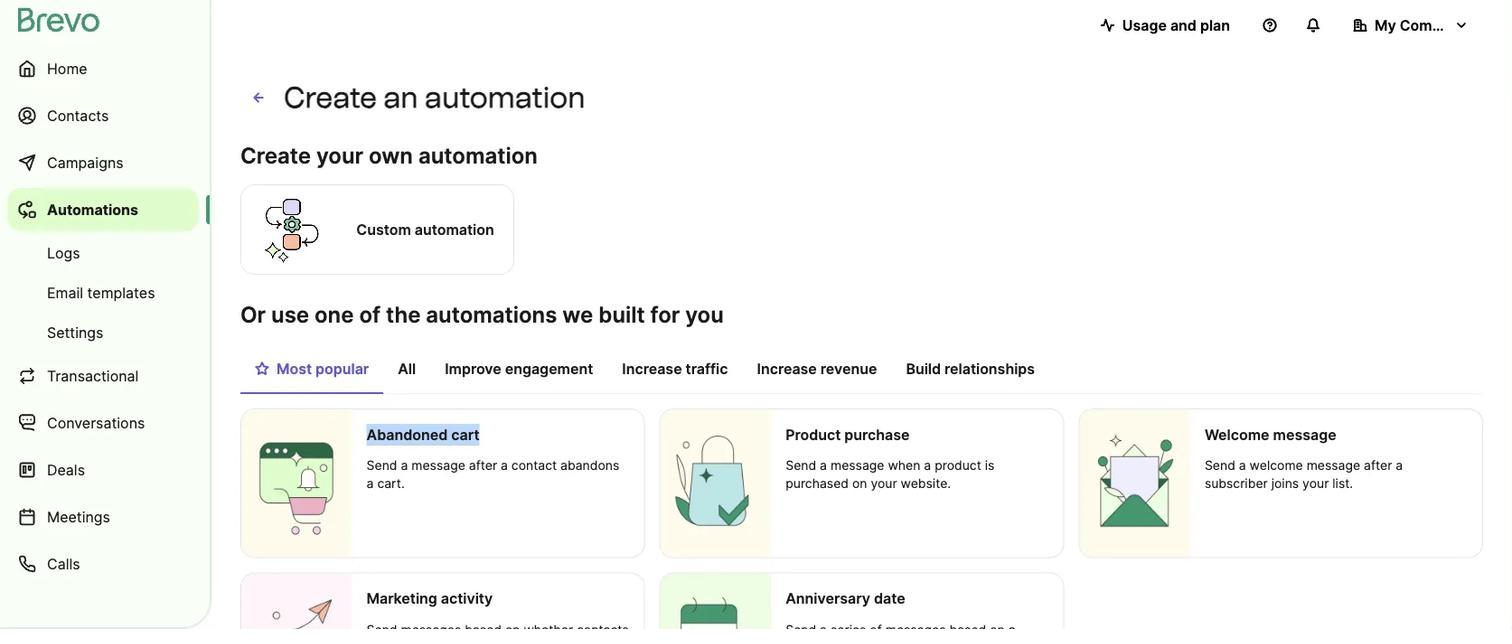 Task type: vqa. For each thing, say whether or not it's contained in the screenshot.
bottommost no color icon
no



Task type: describe. For each thing, give the bounding box(es) containing it.
welcome message
[[1205, 426, 1337, 443]]

contact
[[512, 458, 557, 473]]

product
[[935, 458, 982, 473]]

transactional
[[47, 367, 139, 385]]

an
[[384, 80, 418, 115]]

campaigns link
[[7, 141, 199, 184]]

most
[[277, 360, 312, 377]]

abandoned
[[367, 426, 448, 443]]

email templates link
[[7, 275, 199, 311]]

anniversary date
[[786, 590, 906, 607]]

purchase
[[845, 426, 910, 443]]

email
[[47, 284, 83, 302]]

improve engagement
[[445, 360, 593, 377]]

automations
[[426, 301, 557, 328]]

product purchase
[[786, 426, 910, 443]]

we
[[563, 301, 593, 328]]

or
[[240, 301, 266, 328]]

meetings link
[[7, 495, 199, 539]]

on
[[852, 476, 867, 491]]

welcome
[[1250, 458, 1303, 473]]

home link
[[7, 47, 199, 90]]

you
[[685, 301, 724, 328]]

custom automation
[[357, 221, 494, 238]]

is
[[985, 458, 995, 473]]

meetings
[[47, 508, 110, 526]]

my
[[1375, 16, 1397, 34]]

send for welcome
[[1205, 458, 1236, 473]]

transactional link
[[7, 354, 199, 398]]

company
[[1400, 16, 1467, 34]]

deals link
[[7, 448, 199, 492]]

anniversary date button
[[660, 573, 1064, 629]]

one
[[315, 301, 354, 328]]

templates
[[87, 284, 155, 302]]

send for product
[[786, 458, 817, 473]]

anniversary
[[786, 590, 871, 607]]

after inside send a welcome message after a subscriber joins your list.
[[1364, 458, 1393, 473]]

traffic
[[686, 360, 728, 377]]

build relationships link
[[892, 351, 1050, 392]]

marketing activity button
[[240, 573, 645, 629]]

usage
[[1123, 16, 1167, 34]]

campaigns
[[47, 154, 124, 171]]

contacts link
[[7, 94, 199, 137]]

contacts
[[47, 107, 109, 124]]

or use one of the automations we built for you
[[240, 301, 724, 328]]

date
[[874, 590, 906, 607]]

increase traffic
[[622, 360, 728, 377]]

custom automation button
[[240, 181, 514, 278]]

popular
[[316, 360, 369, 377]]

my company button
[[1339, 7, 1484, 43]]

message inside send a message when a product is purchased on your website.
[[831, 458, 885, 473]]

your inside send a message when a product is purchased on your website.
[[871, 476, 897, 491]]

abandons
[[561, 458, 620, 473]]

subscriber
[[1205, 476, 1268, 491]]

cart
[[451, 426, 480, 443]]

plan
[[1200, 16, 1230, 34]]

email templates
[[47, 284, 155, 302]]

create your own automation
[[240, 142, 538, 169]]

my company
[[1375, 16, 1467, 34]]

joins
[[1272, 476, 1299, 491]]



Task type: locate. For each thing, give the bounding box(es) containing it.
2 vertical spatial automation
[[415, 221, 494, 238]]

the
[[386, 301, 421, 328]]

increase left revenue
[[757, 360, 817, 377]]

send a welcome message after a subscriber joins your list.
[[1205, 458, 1403, 491]]

product
[[786, 426, 841, 443]]

engagement
[[505, 360, 593, 377]]

1 vertical spatial create
[[240, 142, 311, 169]]

own
[[369, 142, 413, 169]]

settings link
[[7, 315, 199, 351]]

use
[[271, 301, 309, 328]]

relationships
[[945, 360, 1035, 377]]

built
[[599, 301, 645, 328]]

1 after from the left
[[469, 458, 497, 473]]

most popular link
[[240, 351, 384, 394]]

message up list.
[[1307, 458, 1361, 473]]

0 horizontal spatial after
[[469, 458, 497, 473]]

1 horizontal spatial your
[[871, 476, 897, 491]]

logs
[[47, 244, 80, 262]]

all
[[398, 360, 416, 377]]

send inside send a message when a product is purchased on your website.
[[786, 458, 817, 473]]

usage and plan
[[1123, 16, 1230, 34]]

increase traffic link
[[608, 351, 743, 392]]

increase revenue link
[[743, 351, 892, 392]]

send up the cart.
[[367, 458, 397, 473]]

most popular
[[277, 360, 369, 377]]

create an automation
[[284, 80, 585, 115]]

purchased
[[786, 476, 849, 491]]

2 horizontal spatial your
[[1303, 476, 1329, 491]]

send up subscriber
[[1205, 458, 1236, 473]]

conversations link
[[7, 401, 199, 445]]

of
[[359, 301, 381, 328]]

send for abandoned
[[367, 458, 397, 473]]

message inside send a message after a contact abandons a cart.
[[412, 458, 465, 473]]

custom
[[357, 221, 411, 238]]

improve
[[445, 360, 501, 377]]

calls
[[47, 555, 80, 573]]

list.
[[1333, 476, 1354, 491]]

2 after from the left
[[1364, 458, 1393, 473]]

increase for increase traffic
[[622, 360, 682, 377]]

send a message when a product is purchased on your website.
[[786, 458, 995, 491]]

when
[[888, 458, 921, 473]]

1 horizontal spatial increase
[[757, 360, 817, 377]]

1 horizontal spatial send
[[786, 458, 817, 473]]

increase
[[622, 360, 682, 377], [757, 360, 817, 377]]

increase for increase revenue
[[757, 360, 817, 377]]

send up purchased
[[786, 458, 817, 473]]

3 send from the left
[[1205, 458, 1236, 473]]

message up send a welcome message after a subscriber joins your list.
[[1273, 426, 1337, 443]]

0 vertical spatial create
[[284, 80, 377, 115]]

deals
[[47, 461, 85, 479]]

tab list containing most popular
[[240, 351, 1484, 394]]

your right on
[[871, 476, 897, 491]]

after
[[469, 458, 497, 473], [1364, 458, 1393, 473]]

all link
[[384, 351, 430, 392]]

increase inside increase revenue link
[[757, 360, 817, 377]]

0 horizontal spatial your
[[316, 142, 364, 169]]

create for create an automation
[[284, 80, 377, 115]]

send a message after a contact abandons a cart.
[[367, 458, 620, 491]]

message up on
[[831, 458, 885, 473]]

1 vertical spatial automation
[[419, 142, 538, 169]]

tab list
[[240, 351, 1484, 394]]

home
[[47, 60, 87, 77]]

your left "own"
[[316, 142, 364, 169]]

welcome
[[1205, 426, 1270, 443]]

2 send from the left
[[786, 458, 817, 473]]

your left list.
[[1303, 476, 1329, 491]]

1 send from the left
[[367, 458, 397, 473]]

settings
[[47, 324, 103, 341]]

1 increase from the left
[[622, 360, 682, 377]]

conversations
[[47, 414, 145, 432]]

marketing activity
[[367, 590, 493, 607]]

a
[[401, 458, 408, 473], [501, 458, 508, 473], [820, 458, 827, 473], [924, 458, 931, 473], [1239, 458, 1246, 473], [1396, 458, 1403, 473], [367, 476, 374, 491]]

send inside send a message after a contact abandons a cart.
[[367, 458, 397, 473]]

logs link
[[7, 235, 199, 271]]

message inside send a welcome message after a subscriber joins your list.
[[1307, 458, 1361, 473]]

2 increase from the left
[[757, 360, 817, 377]]

and
[[1171, 16, 1197, 34]]

message down abandoned cart
[[412, 458, 465, 473]]

automations
[[47, 201, 138, 218]]

automation
[[425, 80, 585, 115], [419, 142, 538, 169], [415, 221, 494, 238]]

your inside send a welcome message after a subscriber joins your list.
[[1303, 476, 1329, 491]]

0 horizontal spatial increase
[[622, 360, 682, 377]]

1 horizontal spatial after
[[1364, 458, 1393, 473]]

build
[[906, 360, 941, 377]]

activity
[[441, 590, 493, 607]]

usage and plan button
[[1086, 7, 1245, 43]]

0 horizontal spatial send
[[367, 458, 397, 473]]

marketing
[[367, 590, 437, 607]]

after inside send a message after a contact abandons a cart.
[[469, 458, 497, 473]]

abandoned cart
[[367, 426, 480, 443]]

website.
[[901, 476, 951, 491]]

build relationships
[[906, 360, 1035, 377]]

automation inside button
[[415, 221, 494, 238]]

message
[[1273, 426, 1337, 443], [412, 458, 465, 473], [831, 458, 885, 473], [1307, 458, 1361, 473]]

increase left traffic
[[622, 360, 682, 377]]

create for create your own automation
[[240, 142, 311, 169]]

send inside send a welcome message after a subscriber joins your list.
[[1205, 458, 1236, 473]]

increase revenue
[[757, 360, 877, 377]]

increase inside 'link'
[[622, 360, 682, 377]]

cart.
[[377, 476, 405, 491]]

automations link
[[7, 188, 199, 231]]

for
[[651, 301, 680, 328]]

revenue
[[821, 360, 877, 377]]

2 horizontal spatial send
[[1205, 458, 1236, 473]]

dxrbf image
[[255, 362, 269, 376]]

0 vertical spatial automation
[[425, 80, 585, 115]]

calls link
[[7, 542, 199, 586]]

improve engagement link
[[430, 351, 608, 392]]



